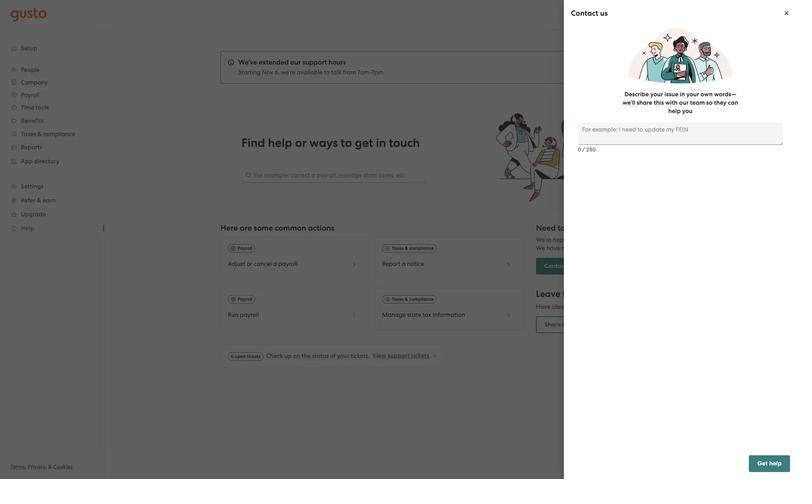 Task type: locate. For each thing, give the bounding box(es) containing it.
our left "team"
[[680, 99, 689, 107]]

hours
[[329, 58, 346, 66]]

in left touch
[[376, 136, 386, 150]]

leave
[[537, 289, 561, 300]]

a
[[273, 261, 277, 268], [402, 261, 406, 268]]

1 vertical spatial 0
[[231, 354, 234, 359]]

manage state tax information
[[383, 312, 466, 319]]

0 horizontal spatial ways
[[310, 136, 338, 150]]

open
[[235, 354, 246, 359]]

2 compliance from the top
[[410, 297, 434, 302]]

have ideas for us that could improve gusto?
[[537, 304, 658, 311]]

2 taxes from the top
[[392, 297, 404, 302]]

payroll up adjust
[[238, 246, 253, 251]]

1 vertical spatial support
[[388, 353, 410, 360]]

, left cookies
[[45, 464, 47, 471]]

terms , privacy , & cookies
[[10, 464, 73, 471]]

0 vertical spatial you
[[683, 108, 693, 115]]

0 vertical spatial our
[[291, 58, 301, 66]]

a right cancel
[[273, 261, 277, 268]]

status
[[312, 353, 329, 360]]

are
[[240, 224, 252, 233]]

feedback for share
[[563, 321, 589, 329]]

feedback
[[563, 289, 602, 300], [563, 321, 589, 329]]

payroll right cancel
[[279, 261, 298, 268]]

0 horizontal spatial ,
[[25, 464, 26, 471]]

1 vertical spatial compliance
[[410, 297, 434, 302]]

they
[[715, 99, 727, 107]]

1 horizontal spatial support
[[388, 353, 410, 360]]

0 inside dialog main content element
[[578, 147, 582, 153]]

tickets for 0 open tickets
[[247, 354, 261, 359]]

compliance up notice
[[410, 246, 434, 251]]

payroll
[[238, 246, 253, 251], [238, 297, 253, 302]]

0 horizontal spatial our
[[291, 58, 301, 66]]

issue
[[665, 91, 679, 98]]

1 vertical spatial feedback
[[563, 321, 589, 329]]

1 vertical spatial payroll
[[240, 312, 259, 319]]

taxes
[[392, 246, 404, 251], [392, 297, 404, 302]]

1 horizontal spatial contact
[[572, 9, 599, 18]]

your up the "this"
[[651, 91, 664, 98]]

0 for 0 / 250
[[578, 147, 582, 153]]

extended
[[259, 58, 289, 66]]

250
[[587, 147, 596, 153]]

you inside need to get in touch? we're happy to help with any questions you have. we have multiple ways to contact us.
[[646, 237, 656, 244]]

& left cookies
[[48, 464, 52, 471]]

contact us
[[572, 9, 608, 18], [545, 263, 575, 270]]

get help button
[[750, 456, 791, 473]]

account menu element
[[663, 0, 787, 30]]

0 horizontal spatial you
[[646, 237, 656, 244]]

our up 'we're'
[[291, 58, 301, 66]]

0 left the / at the right of page
[[578, 147, 582, 153]]

help up multiple
[[580, 237, 592, 244]]

we're
[[281, 69, 296, 76]]

0 horizontal spatial tickets
[[247, 354, 261, 359]]

describe
[[625, 91, 650, 98]]

0 vertical spatial support
[[303, 58, 327, 66]]

1 vertical spatial for
[[569, 304, 576, 311]]

1 vertical spatial taxes & compliance
[[392, 297, 434, 302]]

0 vertical spatial payroll
[[238, 246, 253, 251]]

payroll for payroll
[[238, 297, 253, 302]]

taxes up report a notice
[[392, 246, 404, 251]]

header title dialog
[[565, 0, 798, 480]]

0 horizontal spatial 0
[[231, 354, 234, 359]]

cancel
[[254, 261, 272, 268]]

in right issue
[[681, 91, 686, 98]]

0 vertical spatial ways
[[310, 136, 338, 150]]

for up the 'could'
[[604, 289, 616, 300]]

help right 'get'
[[770, 460, 782, 468]]

starting nov 6, we're available to talk from 7am - 7pm .
[[239, 69, 385, 76]]

1 vertical spatial or
[[247, 261, 253, 268]]

taxes & compliance
[[392, 246, 434, 251], [392, 297, 434, 302]]

1 , from the left
[[25, 464, 26, 471]]

1 horizontal spatial with
[[666, 99, 678, 107]]

get
[[355, 136, 374, 150], [568, 224, 580, 233]]

to
[[324, 69, 330, 76], [341, 136, 352, 150], [558, 224, 566, 233], [573, 237, 578, 244], [601, 245, 607, 252]]

privacy
[[28, 464, 45, 471]]

your up "team"
[[687, 91, 700, 98]]

0 horizontal spatial contact
[[545, 263, 567, 270]]

in inside describe your issue in your own words— we'll share this with our team so they can help you
[[681, 91, 686, 98]]

1 vertical spatial in
[[376, 136, 386, 150]]

1 vertical spatial get
[[568, 224, 580, 233]]

get inside need to get in touch? we're happy to help with any questions you have. we have multiple ways to contact us.
[[568, 224, 580, 233]]

payroll right run
[[240, 312, 259, 319]]

help inside button
[[770, 460, 782, 468]]

0 vertical spatial taxes & compliance
[[392, 246, 434, 251]]

0 horizontal spatial for
[[569, 304, 576, 311]]

1 vertical spatial &
[[405, 297, 409, 302]]

in inside need to get in touch? we're happy to help with any questions you have. we have multiple ways to contact us.
[[581, 224, 588, 233]]

notice
[[408, 261, 424, 268]]

in
[[681, 91, 686, 98], [376, 136, 386, 150], [581, 224, 588, 233]]

here are some common actions
[[221, 224, 335, 233]]

1 vertical spatial payroll
[[238, 297, 253, 302]]

1 horizontal spatial for
[[604, 289, 616, 300]]

0 vertical spatial for
[[604, 289, 616, 300]]

0 horizontal spatial with
[[593, 237, 605, 244]]

for right ideas
[[569, 304, 576, 311]]

your right of
[[337, 353, 350, 360]]

0 vertical spatial compliance
[[410, 246, 434, 251]]

you left have.
[[646, 237, 656, 244]]

with
[[666, 99, 678, 107], [593, 237, 605, 244]]

taxes & compliance up state
[[392, 297, 434, 302]]

1 vertical spatial you
[[646, 237, 656, 244]]

with down issue
[[666, 99, 678, 107]]

nov
[[262, 69, 273, 76]]

you down "team"
[[683, 108, 693, 115]]

contact
[[572, 9, 599, 18], [545, 263, 567, 270]]

2 taxes & compliance from the top
[[392, 297, 434, 302]]

in left touch?
[[581, 224, 588, 233]]

you
[[683, 108, 693, 115], [646, 237, 656, 244]]

1 horizontal spatial a
[[402, 261, 406, 268]]

payroll up run payroll
[[238, 297, 253, 302]]

2 , from the left
[[45, 464, 47, 471]]

with down touch?
[[593, 237, 605, 244]]

&
[[405, 246, 409, 251], [405, 297, 409, 302], [48, 464, 52, 471]]

2 vertical spatial &
[[48, 464, 52, 471]]

,
[[25, 464, 26, 471], [45, 464, 47, 471]]

you inside describe your issue in your own words— we'll share this with our team so they can help you
[[683, 108, 693, 115]]

support up starting nov 6, we're available to talk from 7am - 7pm .
[[303, 58, 327, 66]]

feedback up the that
[[563, 289, 602, 300]]

1 vertical spatial taxes
[[392, 297, 404, 302]]

2 horizontal spatial in
[[681, 91, 686, 98]]

1 horizontal spatial 0
[[578, 147, 582, 153]]

0 horizontal spatial in
[[376, 136, 386, 150]]

1 vertical spatial our
[[680, 99, 689, 107]]

0 vertical spatial get
[[355, 136, 374, 150]]

0 horizontal spatial or
[[247, 261, 253, 268]]

1 horizontal spatial get
[[568, 224, 580, 233]]

1 taxes & compliance from the top
[[392, 246, 434, 251]]

2 horizontal spatial your
[[687, 91, 700, 98]]

view support tickets
[[373, 353, 430, 360]]

contact inside header title dialog
[[572, 9, 599, 18]]

state
[[408, 312, 421, 319]]

2 payroll from the top
[[238, 297, 253, 302]]

& up state
[[405, 297, 409, 302]]

taxes up manage
[[392, 297, 404, 302]]

contact us inside header title dialog
[[572, 9, 608, 18]]

with inside need to get in touch? we're happy to help with any questions you have. we have multiple ways to contact us.
[[593, 237, 605, 244]]

1 vertical spatial with
[[593, 237, 605, 244]]

run
[[228, 312, 239, 319]]

1 payroll from the top
[[238, 246, 253, 251]]

own
[[701, 91, 713, 98]]

privacy link
[[28, 464, 45, 471]]

help
[[669, 108, 681, 115], [268, 136, 293, 150], [580, 237, 592, 244], [770, 460, 782, 468]]

run payroll
[[228, 312, 259, 319]]

tax
[[423, 312, 432, 319]]

compliance up manage state tax information
[[410, 297, 434, 302]]

1 vertical spatial contact us
[[545, 263, 575, 270]]

0 vertical spatial or
[[295, 136, 307, 150]]

0 vertical spatial 0
[[578, 147, 582, 153]]

your
[[651, 91, 664, 98], [687, 91, 700, 98], [337, 353, 350, 360]]

1 vertical spatial ways
[[586, 245, 600, 252]]

0 vertical spatial feedback
[[563, 289, 602, 300]]

view
[[373, 353, 387, 360]]

tickets
[[412, 353, 430, 360], [247, 354, 261, 359]]

taxes & compliance up notice
[[392, 246, 434, 251]]

help inside need to get in touch? we're happy to help with any questions you have. we have multiple ways to contact us.
[[580, 237, 592, 244]]

can
[[729, 99, 739, 107]]

support right the view
[[388, 353, 410, 360]]

1 horizontal spatial our
[[680, 99, 689, 107]]

1 vertical spatial contact
[[545, 263, 567, 270]]

0 horizontal spatial support
[[303, 58, 327, 66]]

a left notice
[[402, 261, 406, 268]]

happy
[[553, 237, 571, 244]]

/
[[583, 147, 585, 153]]

cookies
[[53, 464, 73, 471]]

1 horizontal spatial ways
[[586, 245, 600, 252]]

report
[[383, 261, 401, 268]]

1 horizontal spatial payroll
[[279, 261, 298, 268]]

taxes for report
[[392, 246, 404, 251]]

1 horizontal spatial ,
[[45, 464, 47, 471]]

payroll for or
[[238, 246, 253, 251]]

2 vertical spatial in
[[581, 224, 588, 233]]

support inside view support tickets link
[[388, 353, 410, 360]]

feedback right share
[[563, 321, 589, 329]]

terms
[[10, 464, 25, 471]]

0 horizontal spatial get
[[355, 136, 374, 150]]

0 vertical spatial contact us
[[572, 9, 608, 18]]

support
[[303, 58, 327, 66], [388, 353, 410, 360]]

1 horizontal spatial you
[[683, 108, 693, 115]]

words—
[[715, 91, 737, 98]]

us.
[[631, 245, 638, 252]]

feedback inside 'button'
[[563, 321, 589, 329]]

help right the find
[[268, 136, 293, 150]]

1 compliance from the top
[[410, 246, 434, 251]]

that
[[585, 304, 597, 311]]

1 horizontal spatial in
[[581, 224, 588, 233]]

0 vertical spatial taxes
[[392, 246, 404, 251]]

cookies button
[[53, 463, 73, 472]]

0 vertical spatial contact
[[572, 9, 599, 18]]

0 left open
[[231, 354, 234, 359]]

0 vertical spatial with
[[666, 99, 678, 107]]

0 vertical spatial &
[[405, 246, 409, 251]]

help down issue
[[669, 108, 681, 115]]

, left privacy link
[[25, 464, 26, 471]]

& up report a notice
[[405, 246, 409, 251]]

us
[[601, 9, 608, 18], [569, 263, 575, 270], [618, 289, 627, 300], [578, 304, 584, 311]]

share feedback button
[[537, 317, 598, 334]]

for
[[604, 289, 616, 300], [569, 304, 576, 311]]

1 horizontal spatial or
[[295, 136, 307, 150]]

Describe your issue in your own words— we'll share this with our team so they can help you text field
[[578, 123, 784, 145]]

up
[[285, 353, 292, 360]]

0 vertical spatial in
[[681, 91, 686, 98]]

home image
[[10, 8, 47, 22]]

for for feedback
[[604, 289, 616, 300]]

need
[[537, 224, 556, 233]]

or
[[295, 136, 307, 150], [247, 261, 253, 268]]

0 horizontal spatial a
[[273, 261, 277, 268]]

the
[[302, 353, 311, 360]]

1 taxes from the top
[[392, 246, 404, 251]]

to inside we've extended our support hours "alert"
[[324, 69, 330, 76]]

1 horizontal spatial tickets
[[412, 353, 430, 360]]



Task type: vqa. For each thing, say whether or not it's contained in the screenshot.
'IN' in 'NEED TO GET IN TOUCH? WE'RE HAPPY TO HELP WITH ANY QUESTIONS YOU HAVE. WE HAVE MULTIPLE WAYS TO CONTACT US.'
yes



Task type: describe. For each thing, give the bounding box(es) containing it.
gusto?
[[639, 304, 658, 311]]

with inside describe your issue in your own words— we'll share this with our team so they can help you
[[666, 99, 678, 107]]

have
[[537, 304, 551, 311]]

on
[[293, 353, 301, 360]]

questions
[[618, 237, 645, 244]]

information
[[433, 312, 466, 319]]

tickets.
[[351, 353, 370, 360]]

could
[[598, 304, 614, 311]]

team
[[691, 99, 706, 107]]

manage
[[383, 312, 406, 319]]

any
[[607, 237, 617, 244]]

taxes for manage
[[392, 297, 404, 302]]

we've extended our support hours alert
[[221, 51, 682, 84]]

check
[[266, 353, 283, 360]]

dialog main content element
[[572, 24, 791, 452]]

0 / 250
[[578, 147, 596, 153]]

7am
[[358, 69, 370, 76]]

& for a
[[405, 246, 409, 251]]

contact us inside button
[[545, 263, 575, 270]]

common
[[275, 224, 307, 233]]

starting
[[239, 69, 261, 76]]

improve
[[615, 304, 637, 311]]

compliance for tax
[[410, 297, 434, 302]]

taxes & compliance for a
[[392, 246, 434, 251]]

get help
[[758, 460, 782, 468]]

we've
[[239, 58, 257, 66]]

describe your issue in your own words— we'll share this with our team so they can help you
[[623, 91, 739, 115]]

0 for 0 open tickets
[[231, 354, 234, 359]]

leave feedback for us
[[537, 289, 627, 300]]

contact inside contact us button
[[545, 263, 567, 270]]

have.
[[658, 237, 673, 244]]

ways inside need to get in touch? we're happy to help with any questions you have. we have multiple ways to contact us.
[[586, 245, 600, 252]]

this
[[655, 99, 665, 107]]

.
[[384, 69, 385, 76]]

0 horizontal spatial payroll
[[240, 312, 259, 319]]

our inside describe your issue in your own words— we'll share this with our team so they can help you
[[680, 99, 689, 107]]

find help or ways to get in touch
[[242, 136, 420, 150]]

-
[[370, 69, 372, 76]]

get
[[758, 460, 769, 468]]

& for state
[[405, 297, 409, 302]]

in for describe
[[681, 91, 686, 98]]

check up on the status of your tickets.
[[266, 353, 370, 360]]

talk
[[331, 69, 342, 76]]

help inside describe your issue in your own words— we'll share this with our team so they can help you
[[669, 108, 681, 115]]

terms link
[[10, 464, 25, 471]]

share
[[545, 321, 561, 329]]

1 a from the left
[[273, 261, 277, 268]]

taxes & compliance for state
[[392, 297, 434, 302]]

here
[[221, 224, 238, 233]]

contact us button
[[537, 258, 583, 275]]

0 vertical spatial payroll
[[279, 261, 298, 268]]

contact
[[609, 245, 629, 252]]

have
[[547, 245, 561, 252]]

us inside button
[[569, 263, 575, 270]]

feedback for leave
[[563, 289, 602, 300]]

for for ideas
[[569, 304, 576, 311]]

in for need
[[581, 224, 588, 233]]

us inside header title dialog
[[601, 9, 608, 18]]

support inside we've extended our support hours "alert"
[[303, 58, 327, 66]]

we've extended our support hours
[[239, 58, 346, 66]]

tickets for view support tickets
[[412, 353, 430, 360]]

touch
[[389, 136, 420, 150]]

view support tickets link
[[373, 352, 438, 361]]

actions
[[308, 224, 335, 233]]

adjust
[[228, 261, 245, 268]]

report a notice
[[383, 261, 424, 268]]

from
[[343, 69, 356, 76]]

so
[[707, 99, 713, 107]]

our inside "alert"
[[291, 58, 301, 66]]

1 horizontal spatial your
[[651, 91, 664, 98]]

0 horizontal spatial your
[[337, 353, 350, 360]]

7pm
[[372, 69, 384, 76]]

6,
[[275, 69, 280, 76]]

some
[[254, 224, 273, 233]]

0 open tickets
[[231, 354, 261, 359]]

need to get in touch? we're happy to help with any questions you have. we have multiple ways to contact us.
[[537, 224, 673, 252]]

adjust or cancel a payroll
[[228, 261, 298, 268]]

2 a from the left
[[402, 261, 406, 268]]

we
[[537, 245, 546, 252]]

of
[[330, 353, 336, 360]]

find
[[242, 136, 265, 150]]

we'll
[[623, 99, 636, 107]]

ideas
[[553, 304, 567, 311]]

compliance for notice
[[410, 246, 434, 251]]

share feedback
[[545, 321, 589, 329]]

available
[[297, 69, 323, 76]]

touch?
[[590, 224, 614, 233]]

we're
[[537, 237, 552, 244]]

multiple
[[562, 245, 584, 252]]

share
[[637, 99, 653, 107]]



